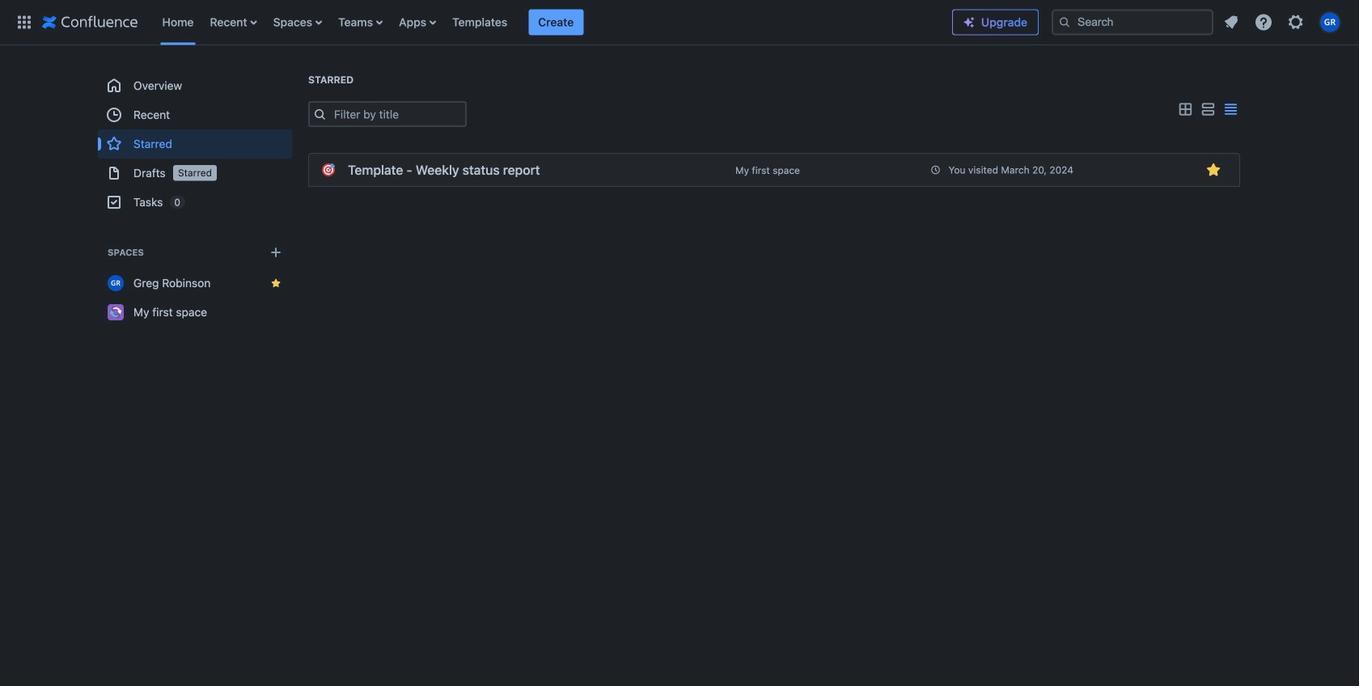 Task type: describe. For each thing, give the bounding box(es) containing it.
compact list image
[[1222, 100, 1241, 119]]

:dart: image
[[322, 164, 335, 176]]

create a space image
[[266, 243, 286, 262]]

list item inside 'global' element
[[529, 9, 584, 35]]

:dart: image
[[322, 164, 335, 176]]

Search field
[[1052, 9, 1214, 35]]

settings icon image
[[1287, 13, 1307, 32]]

list image
[[1199, 100, 1218, 119]]

appswitcher icon image
[[15, 13, 34, 32]]

list for premium 'image'
[[1217, 8, 1350, 37]]

list for appswitcher icon
[[154, 0, 953, 45]]



Task type: vqa. For each thing, say whether or not it's contained in the screenshot.
Unstar icon
yes



Task type: locate. For each thing, give the bounding box(es) containing it.
global element
[[10, 0, 953, 45]]

banner
[[0, 0, 1360, 45]]

group
[[98, 71, 292, 217]]

list item
[[529, 9, 584, 35]]

list
[[154, 0, 953, 45], [1217, 8, 1350, 37]]

confluence image
[[42, 13, 138, 32], [42, 13, 138, 32]]

help icon image
[[1255, 13, 1274, 32]]

notification icon image
[[1222, 13, 1242, 32]]

premium image
[[963, 16, 976, 29]]

unstar this space image
[[270, 277, 283, 290]]

None search field
[[1052, 9, 1214, 35]]

unstar image
[[1205, 160, 1224, 180]]

1 horizontal spatial list
[[1217, 8, 1350, 37]]

0 horizontal spatial list
[[154, 0, 953, 45]]

search image
[[1059, 16, 1072, 29]]

Filter by title field
[[329, 103, 465, 125]]

cards image
[[1176, 100, 1196, 119]]



